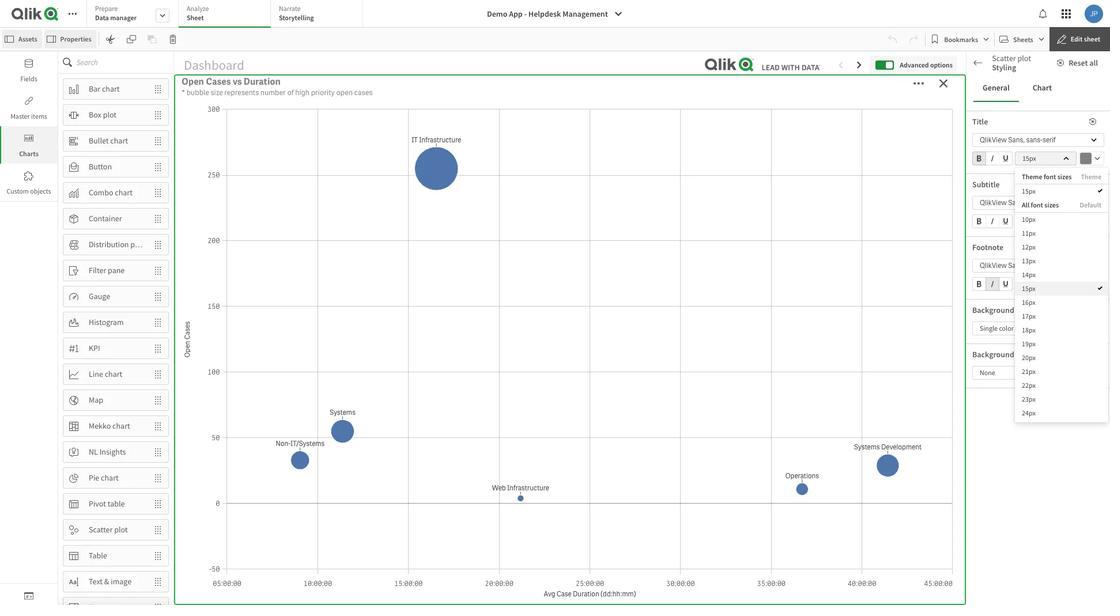 Task type: locate. For each thing, give the bounding box(es) containing it.
11 move image from the top
[[148, 547, 168, 566]]

time
[[301, 403, 322, 415]]

triangle bottom image
[[967, 179, 982, 185], [967, 276, 982, 282]]

& right text
[[104, 577, 109, 587]]

7 move image from the top
[[148, 339, 168, 359]]

0 vertical spatial 15px
[[1023, 154, 1037, 163]]

1 move image from the top
[[148, 157, 168, 177]]

chart
[[994, 63, 1013, 73], [1034, 83, 1053, 93]]

application
[[0, 0, 1111, 606]]

chart right mekko
[[113, 421, 130, 432]]

0 horizontal spatial chart
[[994, 63, 1013, 73]]

1 horizontal spatial state
[[1058, 247, 1073, 256]]

group up the palette image
[[973, 277, 1014, 294]]

group down appearance in the top right of the page
[[973, 152, 1014, 168]]

2 triangle bottom image from the top
[[967, 276, 982, 282]]

state
[[973, 198, 990, 209], [1058, 247, 1073, 256]]

move image for line chart
[[148, 365, 168, 384]]

plot down table at the bottom of the page
[[114, 525, 128, 535]]

bubble
[[187, 88, 209, 97]]

background up navigation
[[973, 305, 1015, 316]]

1 vertical spatial &
[[104, 577, 109, 587]]

2 background from the top
[[973, 350, 1015, 360]]

142 button
[[442, 80, 699, 155]]

plot inside scatter plot styling
[[1018, 53, 1032, 63]]

move image
[[148, 157, 168, 177], [148, 183, 168, 203], [148, 209, 168, 229], [148, 287, 168, 307], [148, 365, 168, 384], [148, 391, 168, 410], [148, 417, 168, 436], [148, 469, 168, 488]]

plot for scatter plot styling
[[1018, 53, 1032, 63]]

group
[[973, 152, 1014, 168], [973, 215, 1014, 231], [973, 277, 1014, 294]]

3 triangle right image from the top
[[967, 557, 982, 562]]

12 move image from the top
[[148, 573, 168, 592]]

chart right bar
[[102, 84, 120, 94]]

options
[[931, 60, 954, 69]]

0 vertical spatial group
[[973, 152, 1014, 168]]

cases inside high priority cases 72
[[336, 83, 384, 106]]

nl
[[89, 447, 98, 457]]

color
[[1017, 305, 1034, 316]]

1 move image from the top
[[148, 79, 168, 99]]

3 move image from the top
[[148, 131, 168, 151]]

plot right distribution
[[131, 239, 144, 250]]

5 move image from the top
[[148, 365, 168, 384]]

size down "background image"
[[999, 362, 1012, 372]]

size
[[211, 88, 223, 97], [999, 362, 1012, 372]]

0 horizontal spatial &
[[104, 577, 109, 587]]

2 group from the top
[[973, 215, 1014, 231]]

histogram
[[89, 317, 124, 328]]

1 horizontal spatial scatter
[[993, 53, 1017, 63]]

prepare
[[95, 4, 118, 13]]

pivot
[[89, 499, 106, 509]]

2 vertical spatial 15px
[[1023, 284, 1036, 293]]

7 move image from the top
[[148, 417, 168, 436]]

move image for box plot
[[148, 105, 168, 125]]

Search text field
[[77, 51, 174, 73]]

database image
[[24, 59, 33, 68]]

1 vertical spatial size
[[999, 362, 1012, 372]]

plot down sheets on the top of page
[[1018, 53, 1032, 63]]

image right text
[[111, 577, 132, 587]]

0 vertical spatial background
[[973, 305, 1015, 316]]

you left the
[[1015, 247, 1025, 256]]

12px
[[1023, 243, 1036, 251]]

group for title
[[973, 152, 1014, 168]]

to
[[1006, 239, 1011, 247], [1054, 239, 1060, 247], [1042, 247, 1047, 256], [1075, 247, 1080, 256]]

cases
[[206, 76, 231, 88], [336, 83, 384, 106], [859, 83, 907, 106], [532, 160, 557, 173], [252, 403, 277, 415]]

0 vertical spatial size
[[211, 88, 223, 97]]

type
[[604, 160, 624, 173]]

1 vertical spatial triangle bottom image
[[967, 276, 982, 282]]

presentation
[[982, 275, 1025, 285]]

next sheet: performance image
[[856, 60, 865, 70]]

list box
[[1016, 168, 1109, 423]]

move image for kpi
[[148, 339, 168, 359]]

4 move image from the top
[[148, 287, 168, 307]]

filter pane
[[89, 265, 125, 276]]

reset all button
[[1051, 54, 1108, 72]]

0 horizontal spatial state
[[973, 198, 990, 209]]

background for background color
[[973, 305, 1015, 316]]

1 vertical spatial scatter
[[89, 525, 113, 535]]

scatter right scatter chart icon on the top of the page
[[993, 53, 1017, 63]]

bar chart
[[89, 84, 120, 94]]

vs
[[233, 76, 242, 88]]

high
[[232, 83, 270, 106]]

tab list containing prepare
[[87, 0, 367, 29]]

72
[[287, 106, 329, 152]]

chart for mekko chart
[[113, 421, 130, 432]]

8 move image from the top
[[148, 443, 168, 462]]

line chart
[[89, 369, 122, 380]]

bookmarks
[[945, 35, 979, 44]]

set
[[1049, 247, 1057, 256]]

move image for button
[[148, 157, 168, 177]]

0 vertical spatial general
[[984, 83, 1010, 93]]

all
[[1090, 58, 1099, 68]]

9 move image from the top
[[148, 495, 168, 514]]

general
[[984, 83, 1010, 93], [982, 156, 1009, 167]]

button
[[89, 162, 112, 172]]

cases down next sheet: performance icon on the right of page
[[859, 83, 907, 106]]

plot for scatter plot
[[114, 525, 128, 535]]

chart for chart suggestions
[[994, 63, 1013, 73]]

6 move image from the top
[[148, 391, 168, 410]]

styling inside scatter plot styling
[[993, 62, 1017, 73]]

state down subtitle
[[973, 198, 990, 209]]

priority inside high priority cases 72
[[274, 83, 333, 106]]

1 vertical spatial state
[[1058, 247, 1073, 256]]

15px up 10px
[[1023, 187, 1036, 196]]

general up the alternate
[[982, 156, 1009, 167]]

1 group from the top
[[973, 152, 1014, 168]]

cases right priority
[[336, 83, 384, 106]]

text
[[89, 577, 103, 587]]

1 vertical spatial open
[[508, 160, 530, 173]]

chart right bullet
[[110, 136, 128, 146]]

tab list
[[87, 0, 367, 29], [974, 74, 1104, 102]]

analyze
[[187, 4, 209, 13]]

open left by in the top of the page
[[508, 160, 530, 173]]

analyze sheet
[[187, 4, 209, 22]]

move image for bullet chart
[[148, 131, 168, 151]]

open inside open cases vs duration * bubble size represents number of high priority open cases
[[182, 76, 204, 88]]

scatter plot
[[89, 525, 128, 535]]

demo
[[487, 9, 508, 19]]

1 horizontal spatial tab list
[[974, 74, 1104, 102]]

chart button
[[1024, 74, 1062, 102]]

navigation
[[973, 328, 1010, 339]]

move image for gauge
[[148, 287, 168, 307]]

background
[[973, 305, 1015, 316], [973, 350, 1015, 360]]

group up "want"
[[973, 215, 1014, 231]]

mekko
[[89, 421, 111, 432]]

23px
[[1023, 395, 1036, 404]]

triangle right image
[[967, 158, 982, 164], [967, 535, 982, 541], [967, 557, 982, 562], [967, 578, 982, 584]]

of
[[288, 88, 294, 97]]

distribution plot
[[89, 239, 144, 250]]

chart for pie chart
[[101, 473, 119, 483]]

chart inside button
[[1034, 83, 1053, 93]]

chart right line
[[105, 369, 122, 380]]

move image for map
[[148, 391, 168, 410]]

charts
[[19, 149, 39, 158]]

0 horizontal spatial you
[[978, 239, 988, 247]]

1 horizontal spatial chart
[[1034, 83, 1053, 93]]

0 vertical spatial &
[[204, 403, 211, 415]]

navigation off
[[973, 328, 1010, 352]]

move image for text & image
[[148, 573, 168, 592]]

general down scatter chart icon on the top of the page
[[984, 83, 1010, 93]]

plot
[[1018, 53, 1032, 63], [103, 110, 117, 120], [131, 239, 144, 250], [114, 525, 128, 535]]

1 horizontal spatial &
[[204, 403, 211, 415]]

variables image
[[24, 592, 33, 601]]

1 horizontal spatial size
[[999, 362, 1012, 372]]

scatter up table
[[89, 525, 113, 535]]

5 move image from the top
[[148, 261, 168, 281]]

move image for container
[[148, 209, 168, 229]]

chart
[[102, 84, 120, 94], [110, 136, 128, 146], [115, 188, 133, 198], [105, 369, 122, 380], [113, 421, 130, 432], [101, 473, 119, 483]]

2 horizontal spatial priority
[[796, 83, 855, 106]]

image down 19px
[[1017, 350, 1038, 360]]

0 horizontal spatial size
[[211, 88, 223, 97]]

state right the set
[[1058, 247, 1073, 256]]

bubble
[[973, 362, 997, 372]]

reset
[[1070, 58, 1089, 68]]

bookmarks button
[[929, 30, 993, 48]]

0 vertical spatial tab list
[[87, 0, 367, 29]]

application containing 72
[[0, 0, 1111, 606]]

open left vs
[[182, 76, 204, 88]]

need
[[1026, 247, 1040, 256]]

styling up general button
[[993, 62, 1017, 73]]

mekko chart
[[89, 421, 130, 432]]

triangle bottom image down '<inherited>.'
[[967, 276, 982, 282]]

data
[[95, 13, 109, 22]]

you right if
[[978, 239, 988, 247]]

& for image
[[104, 577, 109, 587]]

0 vertical spatial chart
[[994, 63, 1013, 73]]

10px
[[1023, 215, 1036, 224]]

image
[[1017, 350, 1038, 360], [111, 577, 132, 587]]

1 vertical spatial tab list
[[974, 74, 1104, 102]]

15px down 14px
[[1023, 284, 1036, 293]]

0 horizontal spatial image
[[111, 577, 132, 587]]

background up "bubble size"
[[973, 350, 1015, 360]]

1 vertical spatial general
[[982, 156, 1009, 167]]

open for open & resolved cases over time
[[180, 403, 202, 415]]

sheets
[[1014, 35, 1034, 44]]

chart up general button
[[994, 63, 1013, 73]]

21px
[[1023, 367, 1036, 376]]

2 move image from the top
[[148, 105, 168, 125]]

&
[[204, 403, 211, 415], [104, 577, 109, 587]]

subtitle
[[973, 179, 1001, 190]]

to left add
[[1006, 239, 1011, 247]]

sheet
[[1085, 35, 1101, 43]]

None text field
[[973, 451, 1080, 467]]

demo app - helpdesk management button
[[481, 5, 630, 23]]

custom objects button
[[0, 164, 58, 201]]

move image for histogram
[[148, 313, 168, 333]]

move image for pie chart
[[148, 469, 168, 488]]

0 horizontal spatial priority
[[274, 83, 333, 106]]

priority for 203
[[796, 83, 855, 106]]

reset all
[[1070, 58, 1099, 68]]

alternate states
[[982, 178, 1035, 188]]

1 horizontal spatial image
[[1017, 350, 1038, 360]]

chart down 'suggestions'
[[1034, 83, 1053, 93]]

open cases by priority type
[[508, 160, 624, 173]]

2 move image from the top
[[148, 183, 168, 203]]

0 vertical spatial styling
[[993, 62, 1017, 73]]

0 vertical spatial state
[[973, 198, 990, 209]]

over
[[279, 403, 299, 415]]

3 move image from the top
[[148, 209, 168, 229]]

narrate storytelling
[[279, 4, 314, 22]]

0 horizontal spatial scatter
[[89, 525, 113, 535]]

triangle bottom image down appearance in the top right of the page
[[967, 179, 982, 185]]

1 triangle right image from the top
[[967, 158, 982, 164]]

3 group from the top
[[973, 277, 1014, 294]]

chart for bullet chart
[[110, 136, 128, 146]]

open left resolved
[[180, 403, 202, 415]]

& for resolved
[[204, 403, 211, 415]]

open & resolved cases over time
[[180, 403, 322, 415]]

1 background from the top
[[973, 305, 1015, 316]]

line
[[89, 369, 103, 380]]

1 vertical spatial group
[[973, 215, 1014, 231]]

8 move image from the top
[[148, 469, 168, 488]]

move image
[[148, 79, 168, 99], [148, 105, 168, 125], [148, 131, 168, 151], [148, 235, 168, 255], [148, 261, 168, 281], [148, 313, 168, 333], [148, 339, 168, 359], [148, 443, 168, 462], [148, 495, 168, 514], [148, 521, 168, 540], [148, 547, 168, 566], [148, 573, 168, 592], [148, 598, 168, 606]]

chart for line chart
[[105, 369, 122, 380]]

1 vertical spatial background
[[973, 350, 1015, 360]]

size inside open cases vs duration * bubble size represents number of high priority open cases
[[211, 88, 223, 97]]

delete image
[[168, 35, 177, 44]]

scatter for scatter plot
[[89, 525, 113, 535]]

open for open cases by priority type
[[508, 160, 530, 173]]

0 vertical spatial open
[[182, 76, 204, 88]]

10 move image from the top
[[148, 521, 168, 540]]

22px
[[1023, 381, 1036, 390]]

chart right the combo
[[115, 188, 133, 198]]

priority
[[311, 88, 335, 97]]

142
[[539, 106, 602, 152]]

to right the object
[[1054, 239, 1060, 247]]

scatter inside scatter plot styling
[[993, 53, 1017, 63]]

state inside if you want to add the object to master visualizations, you need to set state to <inherited>.
[[1058, 247, 1073, 256]]

6 move image from the top
[[148, 313, 168, 333]]

move image for bar chart
[[148, 79, 168, 99]]

plot right box
[[103, 110, 117, 120]]

1 vertical spatial image
[[111, 577, 132, 587]]

0 vertical spatial triangle bottom image
[[967, 179, 982, 185]]

title
[[973, 117, 989, 127]]

to right the set
[[1075, 247, 1080, 256]]

2 vertical spatial group
[[973, 277, 1014, 294]]

1 vertical spatial chart
[[1034, 83, 1053, 93]]

styling left 16px
[[996, 302, 1020, 313]]

cases left vs
[[206, 76, 231, 88]]

4 move image from the top
[[148, 235, 168, 255]]

size right bubble
[[211, 88, 223, 97]]

chart right pie
[[101, 473, 119, 483]]

background image
[[973, 350, 1038, 360]]

& left resolved
[[204, 403, 211, 415]]

master
[[1062, 239, 1081, 247]]

priority inside low priority cases 203
[[796, 83, 855, 106]]

box
[[89, 110, 101, 120]]

text & image
[[89, 577, 132, 587]]

0 vertical spatial scatter
[[993, 53, 1017, 63]]

priority
[[274, 83, 333, 106], [796, 83, 855, 106], [571, 160, 602, 173]]

combo
[[89, 188, 113, 198]]

-
[[525, 9, 527, 19]]

15px down appearance tab
[[1023, 154, 1037, 163]]

master items button
[[0, 89, 58, 126]]

0 horizontal spatial tab list
[[87, 0, 367, 29]]

1 triangle bottom image from the top
[[967, 179, 982, 185]]

edit sheet button
[[1050, 27, 1111, 51]]

2 vertical spatial open
[[180, 403, 202, 415]]



Task type: vqa. For each thing, say whether or not it's contained in the screenshot.
second 0 from the bottom
no



Task type: describe. For each thing, give the bounding box(es) containing it.
move image for distribution plot
[[148, 235, 168, 255]]

chart for bar chart
[[102, 84, 120, 94]]

if
[[973, 239, 977, 247]]

10px 11px 12px 13px 14px 15px 16px 17px 18px 19px 20px 21px 22px 23px 24px
[[1023, 215, 1036, 418]]

puzzle image
[[24, 171, 33, 181]]

properties
[[60, 35, 91, 43]]

1 vertical spatial styling
[[996, 302, 1020, 313]]

advanced options
[[901, 60, 954, 69]]

cases
[[354, 88, 373, 97]]

copy image
[[127, 35, 136, 44]]

fields
[[20, 74, 37, 83]]

the
[[1025, 239, 1034, 247]]

<inherited>.
[[973, 256, 1007, 265]]

kpi
[[89, 343, 100, 354]]

master items
[[10, 112, 47, 121]]

priority for 72
[[274, 83, 333, 106]]

13 move image from the top
[[148, 598, 168, 606]]

appearance
[[973, 134, 1013, 145]]

palette image
[[979, 303, 988, 312]]

move image for scatter plot
[[148, 521, 168, 540]]

distribution
[[89, 239, 129, 250]]

bubble size
[[973, 362, 1012, 372]]

background color
[[973, 305, 1034, 316]]

24px
[[1023, 409, 1036, 418]]

app
[[509, 9, 523, 19]]

items
[[31, 112, 47, 121]]

edit
[[1072, 35, 1084, 43]]

general inside button
[[984, 83, 1010, 93]]

to left the set
[[1042, 247, 1047, 256]]

states
[[1015, 178, 1035, 188]]

chart for combo chart
[[115, 188, 133, 198]]

table
[[89, 551, 107, 561]]

box plot
[[89, 110, 117, 120]]

scatter chart image
[[976, 63, 985, 73]]

1 horizontal spatial priority
[[571, 160, 602, 173]]

objects
[[30, 187, 51, 196]]

background for background image
[[973, 350, 1015, 360]]

move image for table
[[148, 547, 168, 566]]

move image for combo chart
[[148, 183, 168, 203]]

0 vertical spatial image
[[1017, 350, 1038, 360]]

move image for mekko chart
[[148, 417, 168, 436]]

charts button
[[0, 126, 58, 164]]

13px
[[1023, 257, 1036, 265]]

cases left by in the top of the page
[[532, 160, 557, 173]]

1 vertical spatial 15px
[[1023, 187, 1036, 196]]

2 triangle right image from the top
[[967, 535, 982, 541]]

management
[[563, 9, 608, 19]]

helpdesk
[[529, 9, 561, 19]]

narrate
[[279, 4, 301, 13]]

move image for filter pane
[[148, 261, 168, 281]]

bullet
[[89, 136, 109, 146]]

pie
[[89, 473, 99, 483]]

list box containing 15px
[[1016, 168, 1109, 423]]

17px
[[1023, 312, 1036, 321]]

sheet
[[187, 13, 204, 22]]

filter
[[89, 265, 106, 276]]

4 triangle right image from the top
[[967, 578, 982, 584]]

20px
[[1023, 354, 1036, 362]]

nl insights
[[89, 447, 126, 457]]

table
[[108, 499, 125, 509]]

visualizations,
[[973, 247, 1013, 256]]

chart suggestions
[[994, 63, 1056, 73]]

combo chart
[[89, 188, 133, 198]]

manager
[[110, 13, 137, 22]]

fields button
[[0, 51, 58, 89]]

group for subtitle
[[973, 215, 1014, 231]]

plot for box plot
[[103, 110, 117, 120]]

cases inside open cases vs duration * bubble size represents number of high priority open cases
[[206, 76, 231, 88]]

insights
[[100, 447, 126, 457]]

open cases vs duration * bubble size represents number of high priority open cases
[[182, 76, 373, 97]]

number
[[261, 88, 286, 97]]

footnote
[[973, 242, 1004, 253]]

11px
[[1023, 229, 1036, 238]]

appearance tab
[[967, 129, 1111, 151]]

prepare data manager
[[95, 4, 137, 22]]

sheets button
[[998, 30, 1048, 48]]

16px
[[1023, 298, 1036, 307]]

open for open cases vs duration * bubble size represents number of high priority open cases
[[182, 76, 204, 88]]

custom
[[7, 187, 29, 196]]

*
[[182, 88, 185, 97]]

edit sheet
[[1072, 35, 1101, 43]]

pie chart
[[89, 473, 119, 483]]

triangle right image
[[967, 514, 982, 520]]

triangle bottom image for alternate states
[[967, 179, 982, 185]]

move image for nl insights
[[148, 443, 168, 462]]

plot for distribution plot
[[131, 239, 144, 250]]

bullet chart
[[89, 136, 128, 146]]

master
[[10, 112, 30, 121]]

represents
[[225, 88, 259, 97]]

storytelling
[[279, 13, 314, 22]]

cases inside low priority cases 203
[[859, 83, 907, 106]]

triangle bottom image for presentation
[[967, 276, 982, 282]]

scatter for scatter plot styling
[[993, 53, 1017, 63]]

chart for chart
[[1034, 83, 1053, 93]]

cut image
[[106, 35, 115, 44]]

1 horizontal spatial you
[[1015, 247, 1025, 256]]

object image
[[24, 134, 33, 143]]

link image
[[24, 96, 33, 106]]

gauge
[[89, 291, 110, 302]]

demo app - helpdesk management
[[487, 9, 608, 19]]

move image for pivot table
[[148, 495, 168, 514]]

15px inside dropdown button
[[1023, 154, 1037, 163]]

by
[[559, 160, 569, 173]]

properties button
[[44, 30, 96, 48]]

suggestions
[[1015, 63, 1056, 73]]

custom objects
[[7, 187, 51, 196]]

cases left over
[[252, 403, 277, 415]]

tab list containing general
[[974, 74, 1104, 102]]

bar
[[89, 84, 100, 94]]



